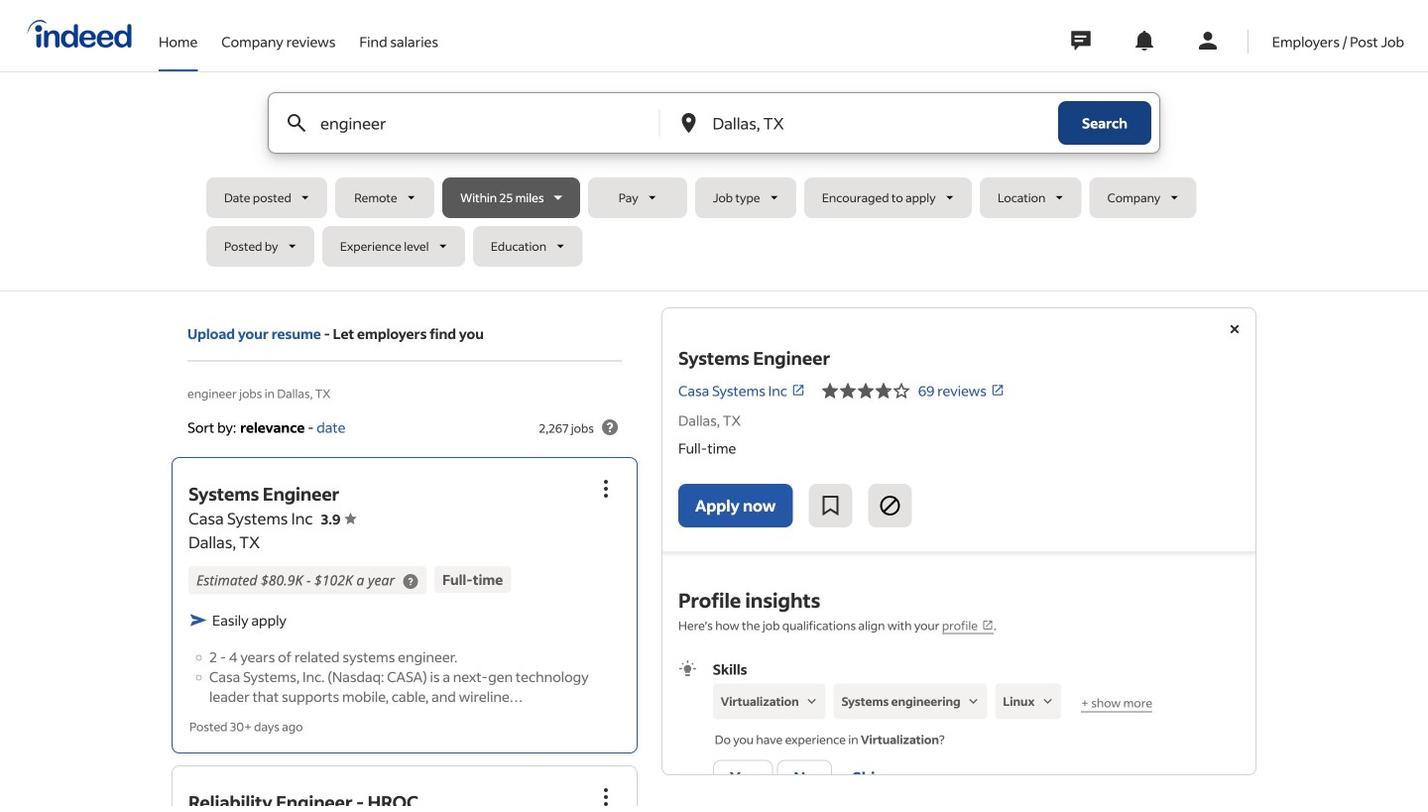 Task type: vqa. For each thing, say whether or not it's contained in the screenshot.
3.9 out of 5 stars IMAGE
yes



Task type: locate. For each thing, give the bounding box(es) containing it.
1 horizontal spatial missing qualification image
[[1039, 693, 1057, 711]]

account image
[[1196, 29, 1220, 53]]

job actions for systems engineer is collapsed image
[[594, 477, 618, 501]]

0 horizontal spatial missing qualification image
[[803, 693, 821, 711]]

missing qualification image
[[803, 693, 821, 711], [1039, 693, 1057, 711]]

1 missing qualification image from the left
[[803, 693, 821, 711]]

profile (opens in a new window) image
[[982, 619, 994, 631]]

3.9 out of 5 stars. link to 69 reviews company ratings (opens in a new tab) image
[[991, 384, 1005, 397]]

2 missing qualification image from the left
[[1039, 693, 1057, 711]]

None search field
[[206, 92, 1222, 275]]

not interested image
[[878, 494, 902, 518]]

casa systems inc (opens in a new tab) image
[[791, 384, 805, 397]]

3.9 out of 5 stars image
[[821, 379, 910, 403]]



Task type: describe. For each thing, give the bounding box(es) containing it.
notifications unread count 0 image
[[1133, 29, 1156, 53]]

close job details image
[[1223, 317, 1247, 341]]

job actions for reliability engineer - hroc is collapsed image
[[594, 785, 618, 806]]

skills group
[[678, 659, 1240, 800]]

about indeed's estimated salaries image
[[402, 573, 420, 590]]

missing qualification image
[[965, 693, 983, 711]]

messages unread count 0 image
[[1068, 21, 1094, 61]]

3.9 out of five stars rating image
[[321, 510, 357, 528]]

help icon image
[[598, 416, 622, 439]]

save this job image
[[819, 494, 843, 518]]

search: Job title, keywords, or company text field
[[316, 93, 626, 153]]

Edit location text field
[[709, 93, 1019, 153]]



